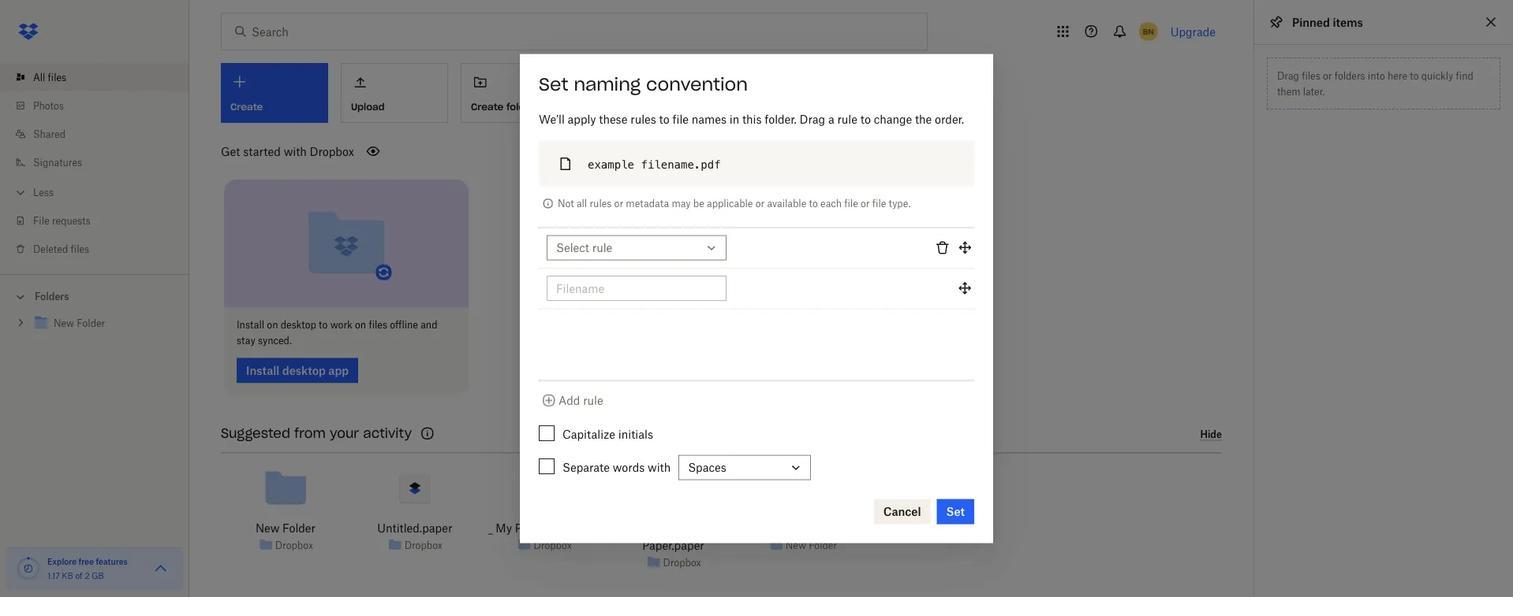 Task type: vqa. For each thing, say whether or not it's contained in the screenshot.
Name button
no



Task type: locate. For each thing, give the bounding box(es) containing it.
applicable
[[707, 198, 753, 210]]

0 horizontal spatial with
[[284, 145, 307, 158]]

0 vertical spatial get
[[831, 101, 847, 113]]

file left type.
[[872, 198, 886, 210]]

work
[[330, 320, 352, 331]]

folder for leftmost new folder "link"
[[283, 522, 316, 536]]

dropbox
[[310, 145, 354, 158], [275, 540, 313, 552], [404, 540, 443, 552], [534, 540, 572, 552], [663, 557, 701, 569]]

signatures
[[850, 101, 901, 113]]

2 vertical spatial rule
[[583, 394, 603, 408]]

1 horizontal spatial files
[[71, 243, 89, 255]]

signatures
[[33, 157, 82, 168]]

photos
[[33, 100, 64, 112]]

0 vertical spatial with
[[284, 145, 307, 158]]

1 horizontal spatial or
[[756, 198, 765, 210]]

offline
[[390, 320, 418, 331]]

1 horizontal spatial new folder link
[[786, 538, 837, 554]]

rule for select rule
[[592, 241, 612, 255]]

list containing all files
[[0, 54, 189, 275]]

or left available
[[756, 198, 765, 210]]

1 _ from the left
[[488, 522, 493, 536]]

we'll apply these rules to file names in this folder. drag a rule to change the order.
[[539, 113, 964, 126]]

with for words
[[648, 461, 671, 475]]

pinned items
[[1292, 15, 1363, 29]]

0 horizontal spatial new folder
[[256, 522, 316, 536]]

signatures link
[[13, 148, 189, 177]]

1 horizontal spatial with
[[648, 461, 671, 475]]

_ for _ my paper doc.paper
[[488, 522, 493, 536]]

select rule button
[[539, 229, 974, 270]]

on up synced.
[[267, 320, 278, 331]]

get
[[831, 101, 847, 113], [221, 145, 240, 158]]

file left the names
[[673, 113, 689, 126]]

0 horizontal spatial set
[[539, 73, 568, 95]]

quota usage element
[[16, 557, 41, 582]]

new folder link
[[256, 520, 316, 538], [786, 538, 837, 554]]

with right words
[[648, 461, 671, 475]]

1 horizontal spatial new folder
[[786, 540, 837, 552]]

new folder
[[256, 522, 316, 536], [786, 540, 837, 552]]

0 vertical spatial files
[[48, 71, 66, 83]]

1 horizontal spatial rules
[[631, 113, 656, 126]]

2 horizontal spatial files
[[369, 320, 387, 331]]

1 vertical spatial files
[[71, 243, 89, 255]]

_ left my
[[488, 522, 493, 536]]

2
[[85, 572, 90, 581]]

2 vertical spatial files
[[369, 320, 387, 331]]

Spaces button
[[679, 456, 811, 481]]

1 vertical spatial folder
[[809, 540, 837, 552]]

Filename text field
[[556, 280, 717, 297]]

each
[[820, 198, 842, 210]]

pdf
[[732, 101, 750, 113]]

to left work
[[319, 320, 328, 331]]

get left started
[[221, 145, 240, 158]]

doc.paper
[[548, 522, 600, 536]]

0 vertical spatial folder
[[283, 522, 316, 536]]

get for get started with dropbox
[[221, 145, 240, 158]]

set right the "cancel"
[[946, 506, 965, 519]]

we'll
[[539, 113, 565, 126]]

folder
[[506, 101, 535, 113]]

0 horizontal spatial get
[[221, 145, 240, 158]]

files right the all
[[48, 71, 66, 83]]

cancel
[[883, 506, 921, 519]]

change
[[874, 113, 912, 126]]

1 vertical spatial new
[[786, 540, 806, 552]]

names
[[692, 113, 727, 126]]

1 horizontal spatial get
[[831, 101, 847, 113]]

folder for rightmost new folder "link"
[[809, 540, 837, 552]]

1 vertical spatial rule
[[592, 241, 612, 255]]

cancel button
[[874, 500, 931, 525]]

_ inside "_ getting star… paper.paper"
[[633, 522, 637, 536]]

not
[[558, 198, 574, 210]]

0 horizontal spatial or
[[614, 198, 623, 210]]

example
[[588, 158, 634, 171]]

0 horizontal spatial _
[[488, 522, 493, 536]]

capitalize initials
[[562, 428, 653, 442]]

set inside button
[[946, 506, 965, 519]]

available
[[767, 198, 806, 210]]

with right started
[[284, 145, 307, 158]]

new
[[256, 522, 280, 536], [786, 540, 806, 552]]

1 horizontal spatial on
[[355, 320, 366, 331]]

0 horizontal spatial files
[[48, 71, 66, 83]]

get for get signatures
[[831, 101, 847, 113]]

file right each
[[844, 198, 858, 210]]

0 vertical spatial rules
[[631, 113, 656, 126]]

rule right add
[[583, 394, 603, 408]]

star…
[[683, 522, 714, 536]]

install on desktop to work on files offline and stay synced.
[[237, 320, 437, 347]]

to left change
[[860, 113, 871, 126]]

2 _ from the left
[[633, 522, 637, 536]]

_ left getting
[[633, 522, 637, 536]]

1 vertical spatial with
[[648, 461, 671, 475]]

1 vertical spatial set
[[946, 506, 965, 519]]

rule right select
[[592, 241, 612, 255]]

get signatures
[[831, 101, 901, 113]]

_
[[488, 522, 493, 536], [633, 522, 637, 536]]

or left 'metadata'
[[614, 198, 623, 210]]

1 horizontal spatial set
[[946, 506, 965, 519]]

2 or from the left
[[756, 198, 765, 210]]

apply
[[568, 113, 596, 126]]

rules right all
[[590, 198, 612, 210]]

rules right these
[[631, 113, 656, 126]]

this
[[742, 113, 762, 126]]

1 horizontal spatial folder
[[809, 540, 837, 552]]

to down "set naming convention"
[[659, 113, 670, 126]]

2 horizontal spatial or
[[861, 198, 870, 210]]

1 horizontal spatial file
[[844, 198, 858, 210]]

untitled.paper
[[377, 522, 452, 536]]

explore
[[47, 557, 77, 567]]

dropbox image
[[13, 16, 44, 47]]

set up the we'll
[[539, 73, 568, 95]]

1 vertical spatial get
[[221, 145, 240, 158]]

to
[[659, 113, 670, 126], [860, 113, 871, 126], [809, 198, 818, 210], [319, 320, 328, 331]]

_ my paper doc.paper link
[[488, 520, 600, 538]]

files
[[48, 71, 66, 83], [71, 243, 89, 255], [369, 320, 387, 331]]

set naming convention
[[539, 73, 748, 95]]

2 horizontal spatial file
[[872, 198, 886, 210]]

0 horizontal spatial folder
[[283, 522, 316, 536]]

0 horizontal spatial new
[[256, 522, 280, 536]]

paper.paper
[[642, 540, 704, 553]]

rule inside button
[[583, 394, 603, 408]]

folders
[[35, 291, 69, 303]]

list
[[0, 54, 189, 275]]

files for all files
[[48, 71, 66, 83]]

1 horizontal spatial _
[[633, 522, 637, 536]]

file
[[673, 113, 689, 126], [844, 198, 858, 210], [872, 198, 886, 210]]

get right the drag
[[831, 101, 847, 113]]

on right work
[[355, 320, 366, 331]]

with
[[284, 145, 307, 158], [648, 461, 671, 475]]

files left the offline
[[369, 320, 387, 331]]

started
[[243, 145, 281, 158]]

1 vertical spatial new folder link
[[786, 538, 837, 554]]

get inside button
[[831, 101, 847, 113]]

to inside install on desktop to work on files offline and stay synced.
[[319, 320, 328, 331]]

create
[[471, 101, 504, 113]]

0 vertical spatial set
[[539, 73, 568, 95]]

_ getting star… paper.paper link
[[616, 520, 731, 555]]

photos link
[[13, 92, 189, 120]]

0 vertical spatial new folder link
[[256, 520, 316, 538]]

1 horizontal spatial new
[[786, 540, 806, 552]]

dropbox link for _ getting star… paper.paper
[[663, 555, 701, 571]]

rule
[[837, 113, 857, 126], [592, 241, 612, 255], [583, 394, 603, 408]]

rule inside button
[[592, 241, 612, 255]]

files right deleted
[[71, 243, 89, 255]]

or right each
[[861, 198, 870, 210]]

install
[[237, 320, 264, 331]]

1 vertical spatial rules
[[590, 198, 612, 210]]

dropbox link
[[275, 538, 313, 554], [404, 538, 443, 554], [534, 538, 572, 554], [663, 555, 701, 571]]

my
[[496, 522, 512, 536]]

to left each
[[809, 198, 818, 210]]

dropbox link for new folder
[[275, 538, 313, 554]]

on
[[267, 320, 278, 331], [355, 320, 366, 331]]

these
[[599, 113, 628, 126]]

with inside set naming convention dialog
[[648, 461, 671, 475]]

dropbox for new folder
[[275, 540, 313, 552]]

untitled.paper link
[[377, 520, 452, 538]]

create folder button
[[461, 63, 568, 123]]

0 horizontal spatial on
[[267, 320, 278, 331]]

add rule
[[559, 394, 603, 408]]

requests
[[52, 215, 91, 227]]

rule right a
[[837, 113, 857, 126]]

set for set naming convention
[[539, 73, 568, 95]]

file requests
[[33, 215, 91, 227]]

files inside list item
[[48, 71, 66, 83]]

folder
[[283, 522, 316, 536], [809, 540, 837, 552]]

rules
[[631, 113, 656, 126], [590, 198, 612, 210]]



Task type: describe. For each thing, give the bounding box(es) containing it.
0 horizontal spatial rules
[[590, 198, 612, 210]]

example filename.pdf
[[588, 158, 721, 171]]

edit pdf button
[[701, 63, 808, 123]]

explore free features 1.17 kb of 2 gb
[[47, 557, 128, 581]]

your
[[330, 426, 359, 442]]

desktop
[[281, 320, 316, 331]]

create folder
[[471, 101, 535, 113]]

deleted
[[33, 243, 68, 255]]

shared
[[33, 128, 65, 140]]

capitalize
[[562, 428, 615, 442]]

in
[[730, 113, 739, 126]]

rule for add rule
[[583, 394, 603, 408]]

naming
[[574, 73, 641, 95]]

features
[[96, 557, 128, 567]]

all
[[33, 71, 45, 83]]

deleted files link
[[13, 235, 189, 263]]

add rule button
[[540, 392, 603, 411]]

activity
[[363, 426, 412, 442]]

1 on from the left
[[267, 320, 278, 331]]

suggested
[[221, 426, 290, 442]]

stay
[[237, 335, 255, 347]]

initials
[[618, 428, 653, 442]]

2 on from the left
[[355, 320, 366, 331]]

dropbox link for untitled.paper
[[404, 538, 443, 554]]

all
[[577, 198, 587, 210]]

0 horizontal spatial new folder link
[[256, 520, 316, 538]]

dropbox link for _ my paper doc.paper
[[534, 538, 572, 554]]

all files list item
[[0, 63, 189, 92]]

files inside install on desktop to work on files offline and stay synced.
[[369, 320, 387, 331]]

_ getting star… paper.paper
[[633, 522, 714, 553]]

upgrade
[[1170, 25, 1216, 38]]

all files link
[[13, 63, 189, 92]]

deleted files
[[33, 243, 89, 255]]

select
[[556, 241, 589, 255]]

items
[[1333, 15, 1363, 29]]

dropbox for _ getting star… paper.paper
[[663, 557, 701, 569]]

Select rule button
[[547, 236, 727, 261]]

_ my paper doc.paper
[[488, 522, 600, 536]]

close right sidebar image
[[1482, 13, 1500, 32]]

not all rules or metadata may be applicable or available to each file or file type.
[[558, 198, 911, 210]]

kb
[[62, 572, 73, 581]]

file requests link
[[13, 207, 189, 235]]

dropbox for untitled.paper
[[404, 540, 443, 552]]

separate
[[562, 461, 610, 475]]

all files
[[33, 71, 66, 83]]

synced.
[[258, 335, 292, 347]]

set for set
[[946, 506, 965, 519]]

set naming convention dialog
[[520, 54, 993, 544]]

dropbox for _ my paper doc.paper
[[534, 540, 572, 552]]

may
[[672, 198, 691, 210]]

the
[[915, 113, 932, 126]]

add
[[559, 394, 580, 408]]

spaces
[[688, 461, 726, 475]]

0 horizontal spatial file
[[673, 113, 689, 126]]

suggested from your activity
[[221, 426, 412, 442]]

with for started
[[284, 145, 307, 158]]

pinned
[[1292, 15, 1330, 29]]

drag
[[800, 113, 825, 126]]

and
[[421, 320, 437, 331]]

files for deleted files
[[71, 243, 89, 255]]

1 or from the left
[[614, 198, 623, 210]]

1.17
[[47, 572, 60, 581]]

folder.
[[765, 113, 797, 126]]

select rule
[[556, 241, 612, 255]]

words
[[613, 461, 645, 475]]

filename.pdf
[[641, 158, 721, 171]]

convention
[[646, 73, 748, 95]]

from
[[294, 426, 326, 442]]

paper
[[515, 522, 545, 536]]

order.
[[935, 113, 964, 126]]

shared link
[[13, 120, 189, 148]]

free
[[79, 557, 94, 567]]

upgrade link
[[1170, 25, 1216, 38]]

set button
[[937, 500, 974, 525]]

0 vertical spatial new
[[256, 522, 280, 536]]

type.
[[889, 198, 911, 210]]

edit pdf
[[711, 101, 750, 113]]

separate words with
[[562, 461, 671, 475]]

0 vertical spatial rule
[[837, 113, 857, 126]]

_ for _ getting star… paper.paper
[[633, 522, 637, 536]]

3 or from the left
[[861, 198, 870, 210]]

be
[[693, 198, 704, 210]]

less
[[33, 187, 54, 198]]

metadata
[[626, 198, 669, 210]]

less image
[[13, 185, 28, 201]]

gb
[[92, 572, 104, 581]]

get started with dropbox
[[221, 145, 354, 158]]

get signatures button
[[820, 63, 928, 123]]

0 vertical spatial new folder
[[256, 522, 316, 536]]

folders button
[[0, 285, 189, 308]]

a
[[828, 113, 834, 126]]

of
[[75, 572, 83, 581]]

1 vertical spatial new folder
[[786, 540, 837, 552]]



